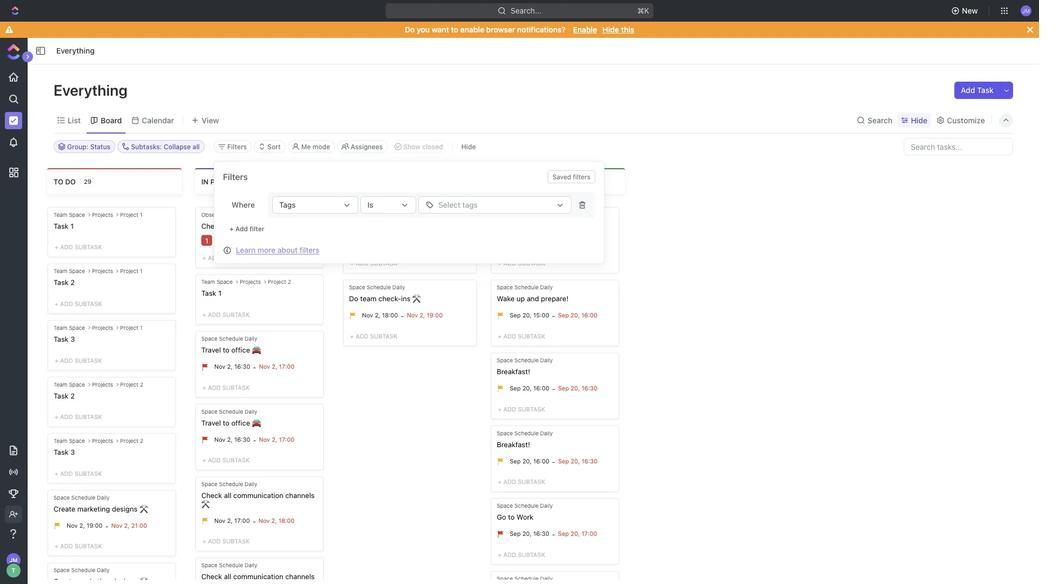 Task type: locate. For each thing, give the bounding box(es) containing it.
0 vertical spatial space schedule daily travel to office 🚘
[[201, 336, 259, 354]]

and
[[527, 295, 540, 303]]

1 all from the top
[[224, 492, 232, 500]]

1 3 from the top
[[71, 335, 75, 344]]

do
[[405, 25, 415, 34], [349, 222, 359, 230], [349, 295, 359, 303]]

1 vertical spatial space schedule daily do team check-ins ⚒️
[[349, 285, 420, 303]]

1 🚘 from the top
[[252, 346, 259, 354]]

1 vertical spatial hide
[[912, 116, 928, 125]]

hide
[[603, 25, 620, 34], [912, 116, 928, 125], [462, 143, 476, 151]]

1 vertical spatial channels
[[286, 573, 315, 581]]

0 vertical spatial check
[[201, 222, 222, 230]]

2 vertical spatial hide
[[462, 143, 476, 151]]

2 horizontal spatial filters
[[573, 173, 591, 181]]

team space up ‎task 1 at top
[[54, 212, 85, 218]]

task 3 for project 2
[[54, 449, 75, 457]]

0 vertical spatial breakfast!
[[497, 368, 530, 376]]

2 check- from the top
[[379, 295, 401, 303]]

0 vertical spatial project 2
[[268, 279, 291, 286]]

team
[[360, 222, 377, 230], [360, 295, 377, 303]]

1 space schedule daily breakfast! from the top
[[497, 358, 553, 376]]

1 ‎task from the top
[[54, 222, 69, 230]]

filters up where
[[223, 172, 248, 182]]

space schedule daily do team check-ins ⚒️
[[349, 212, 420, 230], [349, 285, 420, 303]]

subtask
[[75, 244, 102, 251], [223, 255, 250, 262], [370, 260, 398, 267], [518, 260, 546, 267], [75, 301, 102, 308], [223, 312, 250, 319], [370, 333, 398, 340], [518, 333, 546, 340], [75, 357, 102, 364], [223, 384, 250, 391], [518, 406, 546, 413], [75, 414, 102, 421], [223, 457, 250, 464], [75, 471, 102, 478], [518, 479, 546, 486], [223, 539, 250, 546], [75, 544, 102, 551], [518, 552, 546, 559]]

34
[[544, 178, 551, 186]]

0 horizontal spatial hide
[[462, 143, 476, 151]]

1 vertical spatial 3
[[71, 449, 75, 457]]

create
[[54, 505, 75, 513]]

ins
[[401, 222, 411, 230], [401, 295, 411, 303]]

filters right saved at the top right of the page
[[573, 173, 591, 181]]

2 vertical spatial space schedule daily
[[497, 576, 553, 583]]

1 vertical spatial everything
[[54, 81, 131, 99]]

2 all from the top
[[224, 573, 232, 581]]

0 vertical spatial office
[[232, 346, 250, 354]]

projects
[[92, 212, 113, 218], [92, 268, 113, 275], [240, 279, 261, 286], [92, 325, 113, 331], [92, 382, 113, 388], [92, 438, 113, 445]]

1 vertical spatial communication
[[233, 573, 284, 581]]

project 1
[[120, 212, 143, 218], [120, 268, 143, 275], [120, 325, 143, 331]]

⚒️
[[413, 222, 420, 230], [413, 295, 420, 303], [201, 500, 209, 509], [140, 505, 147, 513], [201, 582, 209, 585]]

1 vertical spatial team
[[360, 295, 377, 303]]

1 vertical spatial travel
[[201, 419, 221, 427]]

1 vertical spatial space schedule daily
[[54, 568, 110, 574]]

new button
[[948, 2, 985, 19]]

‎task for ‎task 1
[[54, 222, 69, 230]]

1 project 1 from the top
[[120, 212, 143, 218]]

2 vertical spatial check
[[201, 573, 222, 581]]

2 project 1 from the top
[[120, 268, 143, 275]]

space schedule daily travel to office 🚘
[[201, 336, 259, 354], [201, 409, 259, 427]]

all
[[224, 492, 232, 500], [224, 573, 232, 581]]

3
[[71, 335, 75, 344], [71, 449, 75, 457]]

1 vertical spatial task 3
[[54, 449, 75, 457]]

daily inside space schedule daily go to work
[[541, 503, 553, 510]]

2 communication from the top
[[233, 573, 284, 581]]

filters
[[228, 143, 247, 151]]

1 channels from the top
[[286, 492, 315, 500]]

calendar
[[142, 116, 174, 125]]

saved filters
[[553, 173, 591, 181]]

0 vertical spatial ins
[[401, 222, 411, 230]]

communication
[[233, 492, 284, 500], [233, 573, 284, 581]]

0 vertical spatial space schedule daily breakfast!
[[497, 358, 553, 376]]

to do
[[54, 178, 76, 186]]

more
[[258, 246, 276, 255]]

0 vertical spatial task 3
[[54, 335, 75, 344]]

hide inside dropdown button
[[912, 116, 928, 125]]

observatory check out rancho obser.
[[201, 212, 285, 230]]

1 vertical spatial check-
[[379, 295, 401, 303]]

1 vertical spatial check
[[201, 492, 222, 500]]

space
[[69, 212, 85, 218], [349, 212, 365, 218], [497, 212, 513, 218], [69, 268, 85, 275], [217, 279, 233, 286], [349, 285, 365, 291], [497, 285, 513, 291], [69, 325, 85, 331], [201, 336, 218, 342], [497, 358, 513, 364], [69, 382, 85, 388], [201, 409, 218, 415], [497, 430, 513, 437], [69, 438, 85, 445], [201, 482, 218, 488], [54, 495, 70, 501], [497, 503, 513, 510], [201, 563, 218, 569], [54, 568, 70, 574], [497, 576, 513, 583]]

0 vertical spatial space schedule daily
[[497, 212, 553, 218]]

task 3
[[54, 335, 75, 344], [54, 449, 75, 457]]

saved
[[553, 173, 572, 181]]

1 vertical spatial ‎task
[[54, 279, 69, 287]]

filters right about
[[300, 246, 320, 255]]

‎task 1
[[54, 222, 74, 230]]

2 ‎task from the top
[[54, 279, 69, 287]]

1 vertical spatial breakfast!
[[497, 441, 530, 449]]

0 vertical spatial space schedule daily check all communication channels ⚒️
[[201, 482, 315, 509]]

0 vertical spatial check-
[[379, 222, 401, 230]]

0 vertical spatial all
[[224, 492, 232, 500]]

2 vertical spatial do
[[349, 295, 359, 303]]

1 vertical spatial space schedule daily travel to office 🚘
[[201, 409, 259, 427]]

🚘
[[252, 346, 259, 354], [252, 419, 259, 427]]

space schedule daily breakfast!
[[497, 358, 553, 376], [497, 430, 553, 449]]

2 horizontal spatial hide
[[912, 116, 928, 125]]

‎task for ‎task 2
[[54, 279, 69, 287]]

29
[[84, 178, 92, 186]]

is
[[368, 201, 374, 210]]

⌘k
[[638, 6, 650, 15]]

team space up 'task 1'
[[201, 279, 233, 286]]

1 check from the top
[[201, 222, 222, 230]]

0 vertical spatial hide
[[603, 25, 620, 34]]

1
[[140, 212, 143, 218], [71, 222, 74, 230], [205, 237, 209, 245], [140, 268, 143, 275], [218, 290, 222, 298], [140, 325, 143, 331]]

marketing
[[77, 505, 110, 513]]

1 vertical spatial all
[[224, 573, 232, 581]]

1 vertical spatial space schedule daily check all communication channels ⚒️
[[201, 563, 315, 585]]

space schedule daily
[[497, 212, 553, 218], [54, 568, 110, 574], [497, 576, 553, 583]]

2 3 from the top
[[71, 449, 75, 457]]

check-
[[379, 222, 401, 230], [379, 295, 401, 303]]

0 vertical spatial communication
[[233, 492, 284, 500]]

about
[[278, 246, 298, 255]]

1 team from the top
[[360, 222, 377, 230]]

3 check from the top
[[201, 573, 222, 581]]

customize button
[[934, 113, 989, 128]]

+ add subtask
[[55, 244, 102, 251], [203, 255, 250, 262], [350, 260, 398, 267], [498, 260, 546, 267], [55, 301, 102, 308], [203, 312, 250, 319], [350, 333, 398, 340], [498, 333, 546, 340], [55, 357, 102, 364], [203, 384, 250, 391], [498, 406, 546, 413], [55, 414, 102, 421], [203, 457, 250, 464], [55, 471, 102, 478], [498, 479, 546, 486], [203, 539, 250, 546], [55, 544, 102, 551], [498, 552, 546, 559]]

2 vertical spatial project 1
[[120, 325, 143, 331]]

3 project 1 from the top
[[120, 325, 143, 331]]

filter
[[250, 225, 265, 233]]

this
[[622, 25, 635, 34]]

in
[[201, 178, 209, 186]]

3 for project 2
[[71, 449, 75, 457]]

2 vertical spatial project 2
[[120, 438, 143, 445]]

learn
[[236, 246, 256, 255]]

2 channels from the top
[[286, 573, 315, 581]]

1 vertical spatial project 1
[[120, 268, 143, 275]]

channels
[[286, 492, 315, 500], [286, 573, 315, 581]]

check inside the observatory check out rancho obser.
[[201, 222, 222, 230]]

1 breakfast! from the top
[[497, 368, 530, 376]]

1 vertical spatial office
[[232, 419, 250, 427]]

schedule
[[367, 212, 391, 218], [515, 212, 539, 218], [367, 285, 391, 291], [515, 285, 539, 291], [219, 336, 243, 342], [515, 358, 539, 364], [219, 409, 243, 415], [515, 430, 539, 437], [219, 482, 243, 488], [71, 495, 95, 501], [515, 503, 539, 510], [219, 563, 243, 569], [71, 568, 95, 574], [515, 576, 539, 583]]

add
[[962, 86, 976, 95], [236, 225, 248, 233], [60, 244, 73, 251], [208, 255, 221, 262], [356, 260, 369, 267], [504, 260, 517, 267], [60, 301, 73, 308], [208, 312, 221, 319], [356, 333, 369, 340], [504, 333, 517, 340], [60, 357, 73, 364], [208, 384, 221, 391], [504, 406, 517, 413], [60, 414, 73, 421], [208, 457, 221, 464], [60, 471, 73, 478], [504, 479, 517, 486], [208, 539, 221, 546], [60, 544, 73, 551], [504, 552, 517, 559]]

0 vertical spatial travel
[[201, 346, 221, 354]]

everything
[[56, 46, 95, 55], [54, 81, 131, 99]]

team space down ‎task 2
[[54, 325, 85, 331]]

learn more about filters link
[[236, 246, 320, 255]]

select tags button
[[419, 197, 572, 214]]

daily
[[393, 212, 405, 218], [541, 212, 553, 218], [393, 285, 405, 291], [541, 285, 553, 291], [245, 336, 257, 342], [541, 358, 553, 364], [245, 409, 257, 415], [541, 430, 553, 437], [245, 482, 257, 488], [97, 495, 110, 501], [541, 503, 553, 510], [245, 563, 257, 569], [97, 568, 110, 574], [541, 576, 553, 583]]

1 vertical spatial project 2
[[120, 382, 143, 388]]

task 3 for project 1
[[54, 335, 75, 344]]

space inside space schedule daily create marketing designs ⚒️
[[54, 495, 70, 501]]

space schedule daily wake up and prepare!
[[497, 285, 569, 303]]

rancho
[[237, 222, 261, 230]]

search
[[868, 116, 893, 125]]

1 ins from the top
[[401, 222, 411, 230]]

0 vertical spatial channels
[[286, 492, 315, 500]]

travel
[[201, 346, 221, 354], [201, 419, 221, 427]]

0 vertical spatial ‎task
[[54, 222, 69, 230]]

breakfast!
[[497, 368, 530, 376], [497, 441, 530, 449]]

list link
[[66, 113, 81, 128]]

add task button
[[955, 82, 1001, 99]]

1 vertical spatial space schedule daily breakfast!
[[497, 430, 553, 449]]

0 vertical spatial team
[[360, 222, 377, 230]]

task inside add task button
[[978, 86, 994, 95]]

project 1 for ‎task 1
[[120, 212, 143, 218]]

2 for task 2
[[140, 382, 143, 388]]

0 vertical spatial space schedule daily do team check-ins ⚒️
[[349, 212, 420, 230]]

-
[[401, 312, 404, 320], [552, 312, 556, 320], [253, 364, 256, 372], [553, 385, 556, 393], [253, 437, 256, 445], [553, 458, 556, 466], [253, 518, 256, 526], [105, 523, 109, 531], [552, 531, 556, 539]]

‎task
[[54, 222, 69, 230], [54, 279, 69, 287]]

team space up ‎task 2
[[54, 268, 85, 275]]

obser.
[[263, 222, 285, 230]]

2 task 3 from the top
[[54, 449, 75, 457]]

0 vertical spatial project 1
[[120, 212, 143, 218]]

1 vertical spatial 🚘
[[252, 419, 259, 427]]

2 space schedule daily check all communication channels ⚒️ from the top
[[201, 563, 315, 585]]

1 vertical spatial ins
[[401, 295, 411, 303]]

space inside space schedule daily go to work
[[497, 503, 513, 510]]

enable
[[461, 25, 485, 34]]

0 vertical spatial 3
[[71, 335, 75, 344]]

1 task 3 from the top
[[54, 335, 75, 344]]

team
[[54, 212, 67, 218], [54, 268, 67, 275], [201, 279, 215, 286], [54, 325, 67, 331], [54, 382, 67, 388], [54, 438, 67, 445]]

task
[[978, 86, 994, 95], [201, 290, 216, 298], [54, 335, 69, 344], [54, 392, 69, 400], [54, 449, 69, 457]]

3 for project 1
[[71, 335, 75, 344]]

1 communication from the top
[[233, 492, 284, 500]]

hide inside button
[[462, 143, 476, 151]]

do
[[65, 178, 76, 186]]

2
[[71, 279, 75, 287], [288, 279, 291, 286], [140, 382, 143, 388], [71, 392, 75, 400], [140, 438, 143, 445]]

project
[[120, 212, 139, 218], [120, 268, 139, 275], [268, 279, 286, 286], [120, 325, 139, 331], [120, 382, 139, 388], [120, 438, 139, 445]]

notifications?
[[518, 25, 566, 34]]

+
[[230, 225, 234, 233], [55, 244, 58, 251], [203, 255, 206, 262], [350, 260, 354, 267], [498, 260, 502, 267], [55, 301, 58, 308], [203, 312, 206, 319], [350, 333, 354, 340], [498, 333, 502, 340], [55, 357, 58, 364], [203, 384, 206, 391], [498, 406, 502, 413], [55, 414, 58, 421], [203, 457, 206, 464], [55, 471, 58, 478], [498, 479, 502, 486], [203, 539, 206, 546], [55, 544, 58, 551], [498, 552, 502, 559]]

1 space schedule daily travel to office 🚘 from the top
[[201, 336, 259, 354]]

1 travel from the top
[[201, 346, 221, 354]]

2 check from the top
[[201, 492, 222, 500]]

2 space schedule daily breakfast! from the top
[[497, 430, 553, 449]]

do you want to enable browser notifications? enable hide this
[[405, 25, 635, 34]]

is button
[[361, 197, 417, 214]]

calendar link
[[140, 113, 174, 128]]

0 vertical spatial 🚘
[[252, 346, 259, 354]]

assignees button
[[337, 140, 388, 153]]

filters
[[223, 172, 248, 182], [573, 173, 591, 181], [300, 246, 320, 255]]

task 2
[[54, 392, 75, 400]]

team space
[[54, 212, 85, 218], [54, 268, 85, 275], [201, 279, 233, 286], [54, 325, 85, 331], [54, 382, 85, 388], [54, 438, 85, 445]]



Task type: describe. For each thing, give the bounding box(es) containing it.
+ add filter
[[230, 225, 265, 233]]

task 1
[[201, 290, 222, 298]]

0 vertical spatial everything
[[56, 46, 95, 55]]

2 space schedule daily do team check-ins ⚒️ from the top
[[349, 285, 420, 303]]

schedule inside "space schedule daily wake up and prepare!"
[[515, 285, 539, 291]]

0 horizontal spatial filters
[[223, 172, 248, 182]]

in progress
[[201, 178, 248, 186]]

select
[[439, 201, 461, 210]]

space inside "space schedule daily wake up and prepare!"
[[497, 285, 513, 291]]

2 breakfast! from the top
[[497, 441, 530, 449]]

team up ‎task 2
[[54, 268, 67, 275]]

team space up task 2
[[54, 382, 85, 388]]

2 for task 1
[[288, 279, 291, 286]]

space schedule daily create marketing designs ⚒️
[[54, 495, 147, 513]]

space schedule daily go to work
[[497, 503, 553, 522]]

progress
[[211, 178, 248, 186]]

2 travel from the top
[[201, 419, 221, 427]]

2 for task 3
[[140, 438, 143, 445]]

2 ins from the top
[[401, 295, 411, 303]]

you
[[417, 25, 430, 34]]

search...
[[511, 6, 542, 15]]

learn more about filters
[[236, 246, 320, 255]]

schedule inside space schedule daily go to work
[[515, 503, 539, 510]]

1 vertical spatial do
[[349, 222, 359, 230]]

2 🚘 from the top
[[252, 419, 259, 427]]

project 2 for task 1
[[268, 279, 291, 286]]

customize
[[948, 116, 986, 125]]

project 1 for ‎task 2
[[120, 268, 143, 275]]

daily inside "space schedule daily wake up and prepare!"
[[541, 285, 553, 291]]

wake
[[497, 295, 515, 303]]

team up task 2
[[54, 382, 67, 388]]

want
[[432, 25, 449, 34]]

hide button
[[899, 113, 932, 128]]

add inside add task button
[[962, 86, 976, 95]]

board
[[101, 116, 122, 125]]

list
[[68, 116, 81, 125]]

team down task 2
[[54, 438, 67, 445]]

go
[[497, 514, 507, 522]]

tags button
[[272, 197, 359, 214]]

work
[[517, 514, 534, 522]]

search button
[[854, 113, 897, 128]]

schedule inside space schedule daily create marketing designs ⚒️
[[71, 495, 95, 501]]

observatory
[[201, 212, 233, 218]]

⚒️ inside space schedule daily create marketing designs ⚒️
[[140, 505, 147, 513]]

team space down task 2
[[54, 438, 85, 445]]

tags
[[279, 201, 296, 210]]

‎task 2
[[54, 279, 75, 287]]

board link
[[99, 113, 122, 128]]

browser
[[487, 25, 516, 34]]

up
[[517, 295, 525, 303]]

assignees
[[351, 143, 383, 151]]

designs
[[112, 505, 138, 513]]

team down ‎task 2
[[54, 325, 67, 331]]

1 horizontal spatial hide
[[603, 25, 620, 34]]

new
[[963, 6, 979, 15]]

enable
[[573, 25, 598, 34]]

project 2 for task 2
[[120, 382, 143, 388]]

to inside space schedule daily go to work
[[509, 514, 515, 522]]

project 2 for task 3
[[120, 438, 143, 445]]

1 horizontal spatial filters
[[300, 246, 320, 255]]

1 check- from the top
[[379, 222, 401, 230]]

0 vertical spatial do
[[405, 25, 415, 34]]

1 space schedule daily check all communication channels ⚒️ from the top
[[201, 482, 315, 509]]

team up ‎task 1 at top
[[54, 212, 67, 218]]

2 team from the top
[[360, 295, 377, 303]]

daily inside space schedule daily create marketing designs ⚒️
[[97, 495, 110, 501]]

1 space schedule daily do team check-ins ⚒️ from the top
[[349, 212, 420, 230]]

prepare!
[[541, 295, 569, 303]]

select tags
[[439, 201, 478, 210]]

2 space schedule daily travel to office 🚘 from the top
[[201, 409, 259, 427]]

add task
[[962, 86, 994, 95]]

where
[[232, 201, 255, 210]]

out
[[224, 222, 235, 230]]

2 office from the top
[[232, 419, 250, 427]]

filters button
[[214, 140, 252, 153]]

tags
[[463, 201, 478, 210]]

project 1 for task 3
[[120, 325, 143, 331]]

1 office from the top
[[232, 346, 250, 354]]

everything link
[[54, 44, 97, 57]]

hide button
[[457, 140, 481, 153]]

Search tasks... text field
[[905, 139, 1013, 155]]

team up 'task 1'
[[201, 279, 215, 286]]



Task type: vqa. For each thing, say whether or not it's contained in the screenshot.


